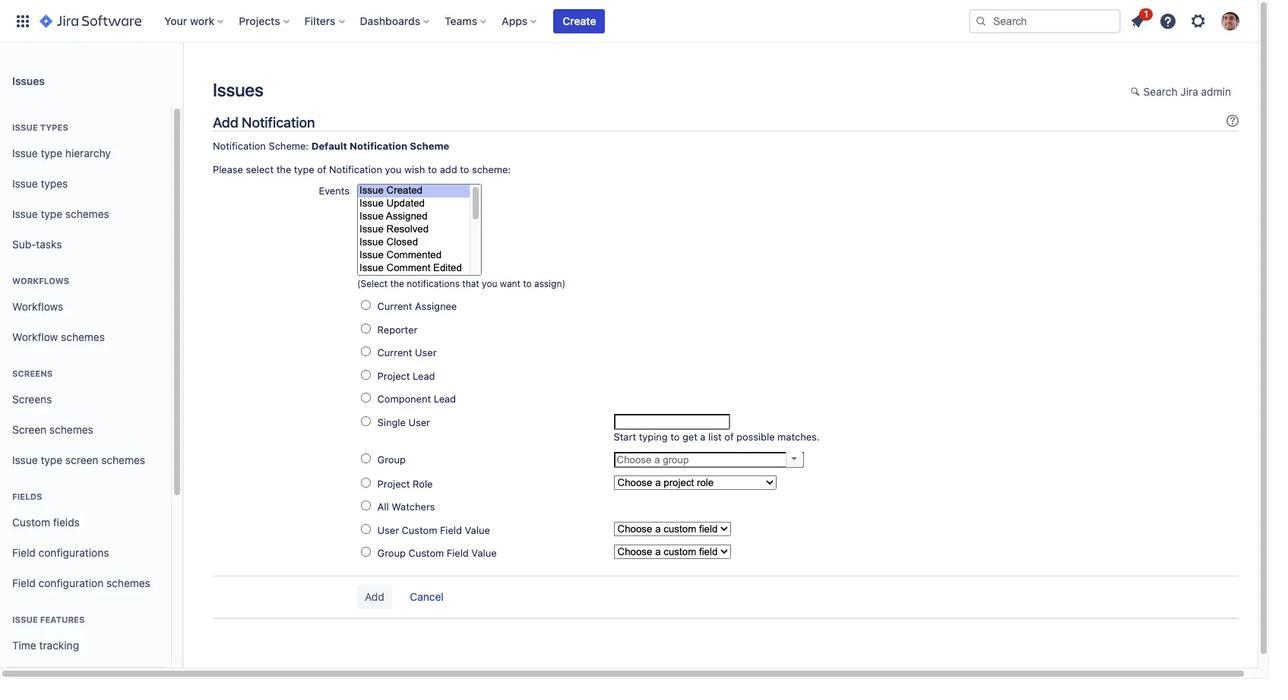 Task type: describe. For each thing, give the bounding box(es) containing it.
time tracking link
[[6, 631, 165, 661]]

workflow schemes link
[[6, 322, 165, 353]]

teams
[[445, 14, 478, 27]]

wish
[[404, 163, 425, 176]]

types
[[41, 177, 68, 190]]

custom fields link
[[6, 508, 165, 538]]

Single User radio
[[361, 417, 371, 426]]

typing
[[639, 431, 668, 443]]

possible
[[737, 431, 775, 443]]

please select the type of notification you wish to add to scheme:
[[213, 163, 511, 176]]

dashboards
[[360, 14, 421, 27]]

fields group
[[6, 476, 165, 604]]

notification up please select the type of notification you wish to add to scheme:
[[350, 140, 408, 152]]

teams button
[[440, 9, 493, 33]]

settings image
[[1190, 12, 1208, 30]]

field configurations link
[[6, 538, 165, 569]]

work
[[190, 14, 215, 27]]

component lead
[[378, 393, 456, 405]]

apps button
[[497, 9, 543, 33]]

group for group custom field value
[[378, 548, 406, 560]]

(select
[[357, 278, 388, 290]]

your
[[164, 14, 187, 27]]

workflow schemes
[[12, 330, 105, 343]]

custom inside "link"
[[12, 516, 50, 529]]

Current User radio
[[361, 347, 371, 357]]

field configurations
[[12, 546, 109, 559]]

a
[[700, 431, 706, 443]]

want
[[500, 278, 521, 290]]

project role
[[378, 478, 433, 490]]

reporter
[[378, 324, 418, 336]]

tracking
[[39, 639, 79, 652]]

search
[[1144, 85, 1178, 98]]

start typing to get a list of possible matches.
[[614, 431, 820, 443]]

value for user custom field value
[[465, 524, 490, 537]]

screen
[[12, 423, 46, 436]]

create
[[563, 14, 596, 27]]

issue types
[[12, 122, 68, 132]]

field up group custom field value
[[440, 524, 462, 537]]

current for current user
[[378, 347, 412, 359]]

workflows group
[[6, 260, 165, 357]]

group custom field value
[[378, 548, 497, 560]]

project lead
[[378, 370, 435, 382]]

field down custom fields
[[12, 546, 36, 559]]

list
[[709, 431, 722, 443]]

0 vertical spatial you
[[385, 163, 402, 176]]

to left get
[[671, 431, 680, 443]]

features
[[40, 615, 85, 625]]

search jira admin
[[1144, 85, 1232, 98]]

Group radio
[[361, 454, 371, 464]]

field configuration schemes link
[[6, 569, 165, 599]]

issue type schemes link
[[6, 199, 165, 230]]

dashboards button
[[355, 9, 436, 33]]

screens for screens link
[[12, 393, 52, 406]]

primary element
[[9, 0, 969, 42]]

workflows for workflows link
[[12, 300, 63, 313]]

please
[[213, 163, 243, 176]]

screen schemes link
[[6, 415, 165, 446]]

create button
[[554, 9, 606, 33]]

type down 'scheme:'
[[294, 163, 315, 176]]

start
[[614, 431, 636, 443]]

issue types link
[[6, 169, 165, 199]]

screen schemes
[[12, 423, 93, 436]]

issue features group
[[6, 599, 165, 680]]

value for group custom field value
[[472, 548, 497, 560]]

Current Assignee radio
[[361, 300, 371, 310]]

to left add
[[428, 163, 437, 176]]

1
[[1145, 8, 1149, 19]]

filters
[[305, 14, 336, 27]]

issue for issue type schemes
[[12, 207, 38, 220]]

1 vertical spatial of
[[725, 431, 734, 443]]

1 horizontal spatial issues
[[213, 79, 264, 100]]

issue type screen schemes link
[[6, 446, 165, 476]]

User Custom Field Value radio
[[361, 524, 371, 534]]

add
[[440, 163, 457, 176]]

configuration
[[39, 577, 104, 590]]

projects
[[239, 14, 280, 27]]

notification up events
[[329, 163, 382, 176]]

scheme:
[[269, 140, 309, 152]]

type for screen
[[41, 454, 62, 466]]

banner containing your work
[[0, 0, 1258, 43]]

Search field
[[969, 9, 1121, 33]]

fields
[[12, 492, 42, 502]]

your work
[[164, 14, 215, 27]]

1 horizontal spatial the
[[390, 278, 404, 290]]

add
[[213, 114, 239, 131]]

notification scheme: default notification scheme
[[213, 140, 450, 152]]

1 vertical spatial you
[[482, 278, 498, 290]]

scheme:
[[472, 163, 511, 176]]

default
[[312, 140, 347, 152]]

Reporter radio
[[361, 324, 371, 334]]

scheme
[[410, 140, 450, 152]]

notifications
[[407, 278, 460, 290]]

custom for group
[[409, 548, 444, 560]]

schemes inside "link"
[[65, 207, 109, 220]]

0 horizontal spatial the
[[276, 163, 291, 176]]

filters button
[[300, 9, 351, 33]]

current assignee
[[378, 300, 457, 313]]

time
[[12, 639, 36, 652]]

user for current user
[[415, 347, 437, 359]]

cancel link
[[402, 586, 451, 610]]

lead for project lead
[[413, 370, 435, 382]]

search jira admin link
[[1123, 81, 1239, 105]]

your work button
[[160, 9, 230, 33]]

issue type hierarchy
[[12, 146, 111, 159]]

search image
[[975, 15, 988, 27]]



Task type: locate. For each thing, give the bounding box(es) containing it.
Project Lead radio
[[361, 370, 371, 380]]

custom down fields
[[12, 516, 50, 529]]

cancel
[[410, 591, 444, 604]]

project for project role
[[378, 478, 410, 490]]

field up issue features at the left bottom of the page
[[12, 577, 36, 590]]

add notification
[[213, 114, 315, 131]]

type left screen
[[41, 454, 62, 466]]

issue up sub-
[[12, 207, 38, 220]]

issue up time at the bottom left of page
[[12, 615, 38, 625]]

field configuration schemes
[[12, 577, 150, 590]]

issue inside screens group
[[12, 454, 38, 466]]

1 current from the top
[[378, 300, 412, 313]]

0 vertical spatial user
[[415, 347, 437, 359]]

current for current assignee
[[378, 300, 412, 313]]

jira software image
[[40, 12, 142, 30], [40, 12, 142, 30]]

1 vertical spatial value
[[472, 548, 497, 560]]

events
[[319, 185, 350, 197]]

type inside issue type schemes "link"
[[41, 207, 62, 220]]

issue type hierarchy link
[[6, 138, 165, 169]]

6 issue from the top
[[12, 615, 38, 625]]

2 screens from the top
[[12, 393, 52, 406]]

issue types group
[[6, 106, 165, 265]]

to right the want
[[523, 278, 532, 290]]

screen
[[65, 454, 98, 466]]

0 vertical spatial lead
[[413, 370, 435, 382]]

1 group from the top
[[378, 454, 406, 466]]

screens group
[[6, 353, 165, 480]]

issue features
[[12, 615, 85, 625]]

type for schemes
[[41, 207, 62, 220]]

All Watchers radio
[[361, 501, 371, 511]]

single
[[378, 417, 406, 429]]

2 vertical spatial user
[[378, 524, 399, 537]]

type down the types
[[41, 146, 62, 159]]

2 group from the top
[[378, 548, 406, 560]]

Group Custom Field Value radio
[[361, 548, 371, 557]]

schemes down workflows link
[[61, 330, 105, 343]]

type for hierarchy
[[41, 146, 62, 159]]

issue down screen
[[12, 454, 38, 466]]

matches.
[[778, 431, 820, 443]]

0 horizontal spatial of
[[317, 163, 327, 176]]

current up reporter
[[378, 300, 412, 313]]

all watchers
[[378, 501, 435, 513]]

notification up 'scheme:'
[[242, 114, 315, 131]]

you right 'that'
[[482, 278, 498, 290]]

issue for issue features
[[12, 615, 38, 625]]

Component Lead radio
[[361, 393, 371, 403]]

fields
[[53, 516, 80, 529]]

to right add
[[460, 163, 469, 176]]

project up all
[[378, 478, 410, 490]]

the
[[276, 163, 291, 176], [390, 278, 404, 290]]

custom
[[12, 516, 50, 529], [402, 524, 437, 537], [409, 548, 444, 560]]

schemes inside the fields group
[[106, 577, 150, 590]]

you left wish at the left top of the page
[[385, 163, 402, 176]]

the down 'scheme:'
[[276, 163, 291, 176]]

notifications image
[[1129, 12, 1147, 30]]

value down user custom field value
[[472, 548, 497, 560]]

0 vertical spatial project
[[378, 370, 410, 382]]

value up group custom field value
[[465, 524, 490, 537]]

sub-
[[12, 238, 36, 251]]

workflows for workflows group
[[12, 276, 69, 286]]

1 vertical spatial group
[[378, 548, 406, 560]]

admin
[[1202, 85, 1232, 98]]

issue type screen schemes
[[12, 454, 145, 466]]

2 workflows from the top
[[12, 300, 63, 313]]

custom for user
[[402, 524, 437, 537]]

small image
[[1131, 86, 1143, 98]]

user down component lead
[[409, 417, 430, 429]]

2 current from the top
[[378, 347, 412, 359]]

2 issue from the top
[[12, 146, 38, 159]]

issue types
[[12, 177, 68, 190]]

1 vertical spatial project
[[378, 478, 410, 490]]

Project Role radio
[[361, 478, 371, 488]]

user
[[415, 347, 437, 359], [409, 417, 430, 429], [378, 524, 399, 537]]

0 vertical spatial the
[[276, 163, 291, 176]]

assign)
[[535, 278, 566, 290]]

of right "list" at the right bottom of page
[[725, 431, 734, 443]]

project up 'component'
[[378, 370, 410, 382]]

4 issue from the top
[[12, 207, 38, 220]]

screens down workflow
[[12, 369, 53, 379]]

screens
[[12, 369, 53, 379], [12, 393, 52, 406]]

that
[[462, 278, 480, 290]]

current user
[[378, 347, 437, 359]]

type inside issue type hierarchy link
[[41, 146, 62, 159]]

issue
[[12, 122, 38, 132], [12, 146, 38, 159], [12, 177, 38, 190], [12, 207, 38, 220], [12, 454, 38, 466], [12, 615, 38, 625]]

sidebar navigation image
[[166, 61, 199, 91]]

0 horizontal spatial you
[[385, 163, 402, 176]]

0 vertical spatial value
[[465, 524, 490, 537]]

1 vertical spatial user
[[409, 417, 430, 429]]

2 project from the top
[[378, 478, 410, 490]]

projects button
[[234, 9, 295, 33]]

lead up component lead
[[413, 370, 435, 382]]

1 project from the top
[[378, 370, 410, 382]]

type up tasks
[[41, 207, 62, 220]]

0 horizontal spatial issues
[[12, 74, 45, 87]]

apps
[[502, 14, 528, 27]]

1 vertical spatial the
[[390, 278, 404, 290]]

lead right 'component'
[[434, 393, 456, 405]]

banner
[[0, 0, 1258, 43]]

schemes down issue types "link"
[[65, 207, 109, 220]]

1 issue from the top
[[12, 122, 38, 132]]

schemes inside workflows group
[[61, 330, 105, 343]]

user for single user
[[409, 417, 430, 429]]

issue type schemes
[[12, 207, 109, 220]]

configurations
[[39, 546, 109, 559]]

issue left the types
[[12, 122, 38, 132]]

field down user custom field value
[[447, 548, 469, 560]]

user up project lead
[[415, 347, 437, 359]]

schemes up issue type screen schemes
[[49, 423, 93, 436]]

help image
[[1159, 12, 1178, 30]]

0 vertical spatial current
[[378, 300, 412, 313]]

notification up please at the left of page
[[213, 140, 266, 152]]

0 vertical spatial workflows
[[12, 276, 69, 286]]

current
[[378, 300, 412, 313], [378, 347, 412, 359]]

group right group "option" at the bottom left of the page
[[378, 454, 406, 466]]

(select the notifications that you want to assign)
[[357, 278, 566, 290]]

issue left 'types'
[[12, 177, 38, 190]]

type inside the issue type screen schemes link
[[41, 454, 62, 466]]

screens up screen
[[12, 393, 52, 406]]

1 horizontal spatial of
[[725, 431, 734, 443]]

0 vertical spatial group
[[378, 454, 406, 466]]

types
[[40, 122, 68, 132]]

project for project lead
[[378, 370, 410, 382]]

5 issue from the top
[[12, 454, 38, 466]]

watchers
[[392, 501, 435, 513]]

3 issue from the top
[[12, 177, 38, 190]]

workflows down the sub-tasks
[[12, 276, 69, 286]]

1 vertical spatial lead
[[434, 393, 456, 405]]

issue inside group
[[12, 615, 38, 625]]

workflow
[[12, 330, 58, 343]]

of
[[317, 163, 327, 176], [725, 431, 734, 443]]

issues up issue types
[[12, 74, 45, 87]]

None text field
[[614, 414, 730, 430]]

issue for issue type hierarchy
[[12, 146, 38, 159]]

screens for screens group
[[12, 369, 53, 379]]

workflows link
[[6, 292, 165, 322]]

sub-tasks link
[[6, 230, 165, 260]]

to
[[428, 163, 437, 176], [460, 163, 469, 176], [523, 278, 532, 290], [671, 431, 680, 443]]

screens link
[[6, 385, 165, 415]]

lead
[[413, 370, 435, 382], [434, 393, 456, 405]]

1 vertical spatial workflows
[[12, 300, 63, 313]]

schemes right screen
[[101, 454, 145, 466]]

workflows
[[12, 276, 69, 286], [12, 300, 63, 313]]

assignee
[[415, 300, 457, 313]]

sub-tasks
[[12, 238, 62, 251]]

of down the default
[[317, 163, 327, 176]]

0 vertical spatial of
[[317, 163, 327, 176]]

user right user custom field value radio on the bottom left
[[378, 524, 399, 537]]

issue for issue types
[[12, 122, 38, 132]]

appswitcher icon image
[[14, 12, 32, 30]]

your profile and settings image
[[1222, 12, 1240, 30]]

custom down watchers
[[402, 524, 437, 537]]

issue for issue type screen schemes
[[12, 454, 38, 466]]

None submit
[[357, 585, 392, 610]]

workflows up workflow
[[12, 300, 63, 313]]

current down reporter
[[378, 347, 412, 359]]

you
[[385, 163, 402, 176], [482, 278, 498, 290]]

1 workflows from the top
[[12, 276, 69, 286]]

all
[[378, 501, 389, 513]]

type
[[41, 146, 62, 159], [294, 163, 315, 176], [41, 207, 62, 220], [41, 454, 62, 466]]

role
[[413, 478, 433, 490]]

custom down user custom field value
[[409, 548, 444, 560]]

issue down issue types
[[12, 146, 38, 159]]

group right 'group custom field value' option
[[378, 548, 406, 560]]

group
[[378, 454, 406, 466], [378, 548, 406, 560]]

0 vertical spatial screens
[[12, 369, 53, 379]]

issues up add
[[213, 79, 264, 100]]

time tracking
[[12, 639, 79, 652]]

workflows inside workflows link
[[12, 300, 63, 313]]

hierarchy
[[65, 146, 111, 159]]

1 vertical spatial screens
[[12, 393, 52, 406]]

select
[[246, 163, 274, 176]]

jira
[[1181, 85, 1199, 98]]

get
[[683, 431, 698, 443]]

1 vertical spatial current
[[378, 347, 412, 359]]

user custom field value
[[378, 524, 490, 537]]

Choose a group text field
[[614, 452, 804, 468]]

schemes down field configurations link in the bottom of the page
[[106, 577, 150, 590]]

value
[[465, 524, 490, 537], [472, 548, 497, 560]]

issue for issue types
[[12, 177, 38, 190]]

1 screens from the top
[[12, 369, 53, 379]]

1 horizontal spatial you
[[482, 278, 498, 290]]

group for group
[[378, 454, 406, 466]]

lead for component lead
[[434, 393, 456, 405]]

single user
[[378, 417, 430, 429]]

component
[[378, 393, 431, 405]]

tasks
[[36, 238, 62, 251]]

the right (select
[[390, 278, 404, 290]]



Task type: vqa. For each thing, say whether or not it's contained in the screenshot.
Current Assignee
yes



